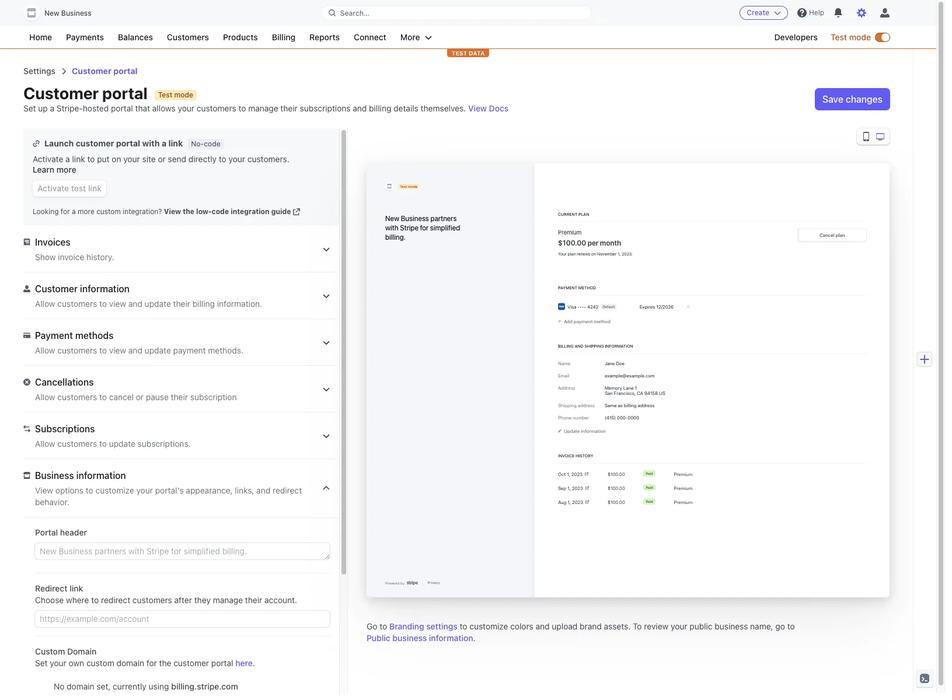 Task type: locate. For each thing, give the bounding box(es) containing it.
1 horizontal spatial plan
[[579, 212, 589, 217]]

us
[[659, 391, 665, 396]]

payment for methods
[[35, 330, 73, 341]]

address
[[558, 386, 575, 391]]

0 horizontal spatial manage
[[213, 596, 243, 605]]

phone number (415) 000-0000
[[558, 415, 639, 421]]

customer portal
[[72, 66, 138, 76]]

0 vertical spatial test mode
[[831, 32, 871, 42]]

with up site
[[142, 138, 160, 148]]

0 vertical spatial $100.00 paid premium
[[608, 471, 693, 477]]

1 vertical spatial view
[[164, 207, 181, 216]]

new business inside new business button
[[44, 9, 91, 18]]

customers up methods
[[57, 299, 97, 309]]

customers up no-code on the top of page
[[197, 103, 236, 113]]

0 vertical spatial business
[[61, 9, 91, 18]]

0 horizontal spatial test
[[158, 90, 172, 99]]

francisco,
[[614, 391, 636, 396]]

1 vertical spatial the
[[159, 659, 171, 668]]

low-
[[196, 207, 212, 216]]

mode inside the test mode set up a stripe-hosted portal that allows your customers to manage their subscriptions and billing details themselves. view docs
[[174, 90, 193, 99]]

0 vertical spatial customer
[[76, 138, 114, 148]]

Redirect link text field
[[35, 611, 330, 628]]

redirect
[[35, 584, 67, 594]]

1, right aug
[[568, 500, 571, 505]]

subscriptions allow customers to update subscriptions.
[[35, 424, 191, 449]]

branding settings link
[[389, 621, 458, 633]]

on inside premium $100.00 per month your plan renews on november 1, 2023 .
[[591, 251, 596, 256]]

the inside "link"
[[183, 207, 194, 216]]

link right test
[[88, 183, 102, 193]]

redirect right where
[[101, 596, 130, 605]]

1 horizontal spatial .
[[473, 633, 476, 643]]

update information
[[564, 429, 606, 434]]

as
[[618, 403, 623, 408]]

on right put at left
[[112, 154, 121, 164]]

0 horizontal spatial customer
[[76, 138, 114, 148]]

go
[[367, 622, 377, 632]]

details
[[394, 103, 419, 113]]

1 vertical spatial .
[[473, 633, 476, 643]]

allow down "show"
[[35, 299, 55, 309]]

email example@example.com
[[558, 373, 655, 379]]

new business up 'stripe'
[[385, 214, 429, 222]]

plan right your
[[568, 251, 576, 256]]

1 vertical spatial test
[[158, 90, 172, 99]]

3 $100.00 paid premium from the top
[[608, 499, 693, 505]]

1 horizontal spatial address
[[638, 403, 655, 408]]

information
[[80, 284, 130, 294], [605, 344, 633, 349], [581, 429, 606, 434], [76, 471, 126, 481], [429, 633, 473, 643]]

customize inside go to branding settings to customize colors and upload brand assets. to review your public business name, go to public business information .
[[470, 622, 508, 632]]

0 vertical spatial new
[[44, 9, 59, 18]]

business up payments
[[61, 9, 91, 18]]

$100.00 right aug 1, 2023 "link"
[[608, 500, 625, 505]]

94158
[[645, 391, 658, 396]]

0 horizontal spatial business
[[393, 633, 427, 643]]

2 allow from the top
[[35, 346, 55, 356]]

allow inside subscriptions allow customers to update subscriptions.
[[35, 439, 55, 449]]

customer for portal
[[72, 66, 111, 76]]

for right looking
[[61, 207, 70, 216]]

customer inside customer information allow customers to view and update their billing information.
[[35, 284, 78, 294]]

0 vertical spatial billing
[[272, 32, 295, 42]]

billing link
[[266, 30, 301, 44]]

1 vertical spatial new business
[[385, 214, 429, 222]]

view inside "link"
[[164, 207, 181, 216]]

0 vertical spatial mode
[[849, 32, 871, 42]]

1 vertical spatial on
[[591, 251, 596, 256]]

view inside the test mode set up a stripe-hosted portal that allows your customers to manage their subscriptions and billing details themselves. view docs
[[468, 103, 487, 113]]

$100.00
[[558, 239, 586, 247], [608, 472, 625, 477], [608, 486, 625, 491], [608, 500, 625, 505]]

address up number
[[578, 403, 595, 408]]

redirect inside business information view options to customize your portal's appearance, links, and redirect behavior.
[[273, 486, 302, 496]]

set inside the test mode set up a stripe-hosted portal that allows your customers to manage their subscriptions and billing details themselves. view docs
[[23, 103, 36, 113]]

test mode
[[831, 32, 871, 42], [400, 184, 418, 188]]

0 vertical spatial set
[[23, 103, 36, 113]]

view left docs
[[468, 103, 487, 113]]

business down branding
[[393, 633, 427, 643]]

test mode up 'stripe'
[[400, 184, 418, 188]]

your down custom
[[50, 659, 66, 668]]

2 view from the top
[[109, 346, 126, 356]]

and right the colors
[[536, 622, 550, 632]]

that
[[135, 103, 150, 113]]

1 vertical spatial for
[[420, 224, 429, 232]]

4242
[[587, 304, 599, 309]]

business up 'stripe'
[[401, 214, 429, 222]]

plan inside premium $100.00 per month your plan renews on november 1, 2023 .
[[568, 251, 576, 256]]

1 vertical spatial customer
[[35, 284, 78, 294]]

0 vertical spatial plan
[[579, 212, 589, 217]]

test up 'stripe'
[[400, 184, 407, 188]]

method up the "visa •••• 4242 default"
[[578, 285, 596, 290]]

customers down the subscriptions
[[57, 439, 97, 449]]

1, inside "link"
[[568, 500, 571, 505]]

the left low-
[[183, 207, 194, 216]]

more inside activate a link to put on your site or send directly to your customers. learn more
[[57, 165, 76, 175]]

customer
[[72, 66, 111, 76], [35, 284, 78, 294]]

customers left the after
[[132, 596, 172, 605]]

changes
[[846, 94, 883, 105]]

information up 'options'
[[76, 471, 126, 481]]

information down phone number (415) 000-0000
[[581, 429, 606, 434]]

more down test
[[78, 207, 94, 216]]

1 horizontal spatial domain
[[117, 659, 144, 668]]

powered by link
[[383, 579, 418, 586]]

looking for a more custom integration?
[[33, 207, 162, 216]]

2023 for sep 1, 2023
[[572, 486, 583, 491]]

1 vertical spatial mode
[[174, 90, 193, 99]]

doe
[[616, 361, 625, 366]]

view up methods
[[109, 299, 126, 309]]

1 view from the top
[[109, 299, 126, 309]]

custom left integration?
[[96, 207, 121, 216]]

and inside go to branding settings to customize colors and upload brand assets. to review your public business name, go to public business information .
[[536, 622, 550, 632]]

0 vertical spatial update
[[145, 299, 171, 309]]

customers
[[197, 103, 236, 113], [57, 299, 97, 309], [57, 346, 97, 356], [57, 392, 97, 402], [57, 439, 97, 449], [132, 596, 172, 605]]

0 horizontal spatial test mode
[[400, 184, 418, 188]]

method down default
[[594, 319, 611, 324]]

1 vertical spatial update
[[145, 346, 171, 356]]

set inside custom domain set your own custom domain for the customer portal here .
[[35, 659, 48, 668]]

subscriptions.
[[138, 439, 191, 449]]

portal down balances link
[[113, 66, 138, 76]]

view for methods
[[109, 346, 126, 356]]

1, right november
[[618, 251, 621, 256]]

0 horizontal spatial billing
[[272, 32, 295, 42]]

0 horizontal spatial address
[[578, 403, 595, 408]]

payment up visa
[[558, 285, 577, 290]]

or inside activate a link to put on your site or send directly to your customers. learn more
[[158, 154, 166, 164]]

1 horizontal spatial new business
[[385, 214, 429, 222]]

1 vertical spatial set
[[35, 659, 48, 668]]

1 vertical spatial activate
[[37, 183, 69, 193]]

update left subscriptions.
[[109, 439, 135, 449]]

1 vertical spatial billing
[[193, 299, 215, 309]]

000-
[[617, 415, 628, 421]]

2 vertical spatial update
[[109, 439, 135, 449]]

with up billing.
[[385, 224, 399, 232]]

0 horizontal spatial mode
[[174, 90, 193, 99]]

billing.stripe.com
[[171, 682, 238, 692]]

business inside business information view options to customize your portal's appearance, links, and redirect behavior.
[[35, 471, 74, 481]]

2 vertical spatial plan
[[568, 251, 576, 256]]

save
[[823, 94, 844, 105]]

1 horizontal spatial on
[[591, 251, 596, 256]]

1, inside premium $100.00 per month your plan renews on november 1, 2023 .
[[618, 251, 621, 256]]

reports link
[[304, 30, 346, 44]]

mode
[[849, 32, 871, 42], [174, 90, 193, 99], [408, 184, 418, 188]]

0 vertical spatial billing
[[369, 103, 391, 113]]

2023 for oct 1, 2023
[[572, 472, 583, 477]]

payments link
[[60, 30, 110, 44]]

your left 'public' at right bottom
[[671, 622, 687, 632]]

method
[[578, 285, 596, 290], [594, 319, 611, 324]]

0 horizontal spatial view
[[35, 486, 53, 496]]

activate down learn more link
[[37, 183, 69, 193]]

allow up cancellations
[[35, 346, 55, 356]]

billing inside the test mode set up a stripe-hosted portal that allows your customers to manage their subscriptions and billing details themselves. view docs
[[369, 103, 391, 113]]

customers
[[167, 32, 209, 42]]

1 horizontal spatial mode
[[408, 184, 418, 188]]

1 allow from the top
[[35, 299, 55, 309]]

2 horizontal spatial view
[[468, 103, 487, 113]]

and
[[353, 103, 367, 113], [128, 299, 142, 309], [575, 344, 584, 349], [128, 346, 142, 356], [256, 486, 270, 496], [536, 622, 550, 632]]

0 horizontal spatial more
[[57, 165, 76, 175]]

update up payment methods allow customers to view and update payment methods.
[[145, 299, 171, 309]]

plan for cancel plan
[[836, 233, 845, 238]]

for inside custom domain set your own custom domain for the customer portal here .
[[146, 659, 157, 668]]

set left "up"
[[23, 103, 36, 113]]

0 horizontal spatial new
[[44, 9, 59, 18]]

0 horizontal spatial payment
[[173, 346, 206, 356]]

paid
[[646, 471, 653, 476], [646, 485, 653, 490], [646, 499, 653, 504]]

3 allow from the top
[[35, 392, 55, 402]]

customer inside custom domain set your own custom domain for the customer portal here .
[[174, 659, 209, 668]]

name
[[558, 361, 571, 366]]

1 vertical spatial custom
[[86, 659, 114, 668]]

address memory lane 1 san francisco, ca 94158 us
[[558, 386, 665, 396]]

view up behavior.
[[35, 486, 53, 496]]

a right "up"
[[50, 103, 54, 113]]

1 horizontal spatial customer
[[174, 659, 209, 668]]

4 allow from the top
[[35, 439, 55, 449]]

manage
[[248, 103, 278, 113], [213, 596, 243, 605]]

and up payment methods allow customers to view and update payment methods.
[[128, 299, 142, 309]]

information inside button
[[581, 429, 606, 434]]

their inside the redirect link choose where to redirect customers after they manage their account.
[[245, 596, 262, 605]]

no domain set, currently using billing.stripe.com
[[54, 682, 238, 692]]

1 horizontal spatial for
[[146, 659, 157, 668]]

1 horizontal spatial billing
[[369, 103, 391, 113]]

shipping address same as billing address
[[558, 403, 655, 408]]

home link
[[23, 30, 58, 44]]

information inside business information view options to customize your portal's appearance, links, and redirect behavior.
[[76, 471, 126, 481]]

billing inside customer information allow customers to view and update their billing information.
[[193, 299, 215, 309]]

1 vertical spatial more
[[78, 207, 94, 216]]

customer down "show"
[[35, 284, 78, 294]]

0 vertical spatial new business
[[44, 9, 91, 18]]

launch
[[44, 138, 74, 148]]

0 vertical spatial method
[[578, 285, 596, 290]]

domain right no
[[67, 682, 94, 692]]

business
[[715, 622, 748, 632], [393, 633, 427, 643]]

payment left methods
[[35, 330, 73, 341]]

1 horizontal spatial the
[[183, 207, 194, 216]]

links,
[[235, 486, 254, 496]]

1 vertical spatial view
[[109, 346, 126, 356]]

domain
[[117, 659, 144, 668], [67, 682, 94, 692]]

same
[[605, 403, 617, 408]]

information down history.
[[80, 284, 130, 294]]

current
[[558, 212, 577, 217]]

billing for billing
[[272, 32, 295, 42]]

help
[[809, 8, 824, 17]]

customer down the payments link
[[72, 66, 111, 76]]

view right integration?
[[164, 207, 181, 216]]

a inside activate a link to put on your site or send directly to your customers. learn more
[[65, 154, 70, 164]]

address down 94158
[[638, 403, 655, 408]]

billing up the name on the right of page
[[558, 344, 574, 349]]

1 vertical spatial business
[[401, 214, 429, 222]]

to inside payment methods allow customers to view and update payment methods.
[[99, 346, 107, 356]]

customers inside payment methods allow customers to view and update payment methods.
[[57, 346, 97, 356]]

their inside customer information allow customers to view and update their billing information.
[[173, 299, 190, 309]]

2 vertical spatial for
[[146, 659, 157, 668]]

customers inside the test mode set up a stripe-hosted portal that allows your customers to manage their subscriptions and billing details themselves. view docs
[[197, 103, 236, 113]]

1 vertical spatial customer
[[174, 659, 209, 668]]

1 horizontal spatial test mode
[[831, 32, 871, 42]]

plan right the 'current'
[[579, 212, 589, 217]]

2 vertical spatial $100.00 paid premium
[[608, 499, 693, 505]]

view inside customer information allow customers to view and update their billing information.
[[109, 299, 126, 309]]

0 horizontal spatial payment
[[35, 330, 73, 341]]

set
[[23, 103, 36, 113], [35, 659, 48, 668]]

stripe image
[[407, 581, 418, 586]]

0 horizontal spatial new business
[[44, 9, 91, 18]]

1 horizontal spatial manage
[[248, 103, 278, 113]]

a down launch
[[65, 154, 70, 164]]

shipping
[[558, 403, 577, 408]]

allow down the subscriptions
[[35, 439, 55, 449]]

1, for oct 1, 2023
[[567, 472, 570, 477]]

new business
[[44, 9, 91, 18], [385, 214, 429, 222]]

activate inside activate a link to put on your site or send directly to your customers. learn more
[[33, 154, 63, 164]]

custom down 'domain'
[[86, 659, 114, 668]]

plan
[[579, 212, 589, 217], [836, 233, 845, 238], [568, 251, 576, 256]]

cancellations allow customers to cancel or pause their subscription
[[35, 377, 237, 402]]

link inside the redirect link choose where to redirect customers after they manage their account.
[[70, 584, 83, 594]]

allow inside payment methods allow customers to view and update payment methods.
[[35, 346, 55, 356]]

your right allows
[[178, 103, 194, 113]]

redirect right links,
[[273, 486, 302, 496]]

1 vertical spatial paid
[[646, 485, 653, 490]]

1
[[635, 386, 637, 391]]

payment left methods.
[[173, 346, 206, 356]]

upload
[[552, 622, 578, 632]]

your inside business information view options to customize your portal's appearance, links, and redirect behavior.
[[136, 486, 153, 496]]

premium inside premium $100.00 per month your plan renews on november 1, 2023 .
[[558, 229, 582, 236]]

2023 inside premium $100.00 per month your plan renews on november 1, 2023 .
[[622, 251, 632, 256]]

to inside cancellations allow customers to cancel or pause their subscription
[[99, 392, 107, 402]]

settings
[[23, 66, 56, 76]]

0 vertical spatial on
[[112, 154, 121, 164]]

show
[[35, 252, 56, 262]]

the up 'using'
[[159, 659, 171, 668]]

oct
[[558, 472, 566, 477]]

set down custom
[[35, 659, 48, 668]]

1 vertical spatial domain
[[67, 682, 94, 692]]

a up activate a link to put on your site or send directly to your customers. learn more
[[162, 138, 166, 148]]

payment inside payment methods allow customers to view and update payment methods.
[[35, 330, 73, 341]]

1 horizontal spatial payment
[[558, 285, 577, 290]]

$100.00 right sep 1, 2023 link
[[608, 486, 625, 491]]

3 paid from the top
[[646, 499, 653, 504]]

billing left details
[[369, 103, 391, 113]]

0 vertical spatial the
[[183, 207, 194, 216]]

domain up currently
[[117, 659, 144, 668]]

0 vertical spatial view
[[109, 299, 126, 309]]

information inside customer information allow customers to view and update their billing information.
[[80, 284, 130, 294]]

0 vertical spatial business
[[715, 622, 748, 632]]

stripe-
[[57, 103, 83, 113]]

0 horizontal spatial redirect
[[101, 596, 130, 605]]

a inside the test mode set up a stripe-hosted portal that allows your customers to manage their subscriptions and billing details themselves. view docs
[[50, 103, 54, 113]]

code left integration
[[212, 207, 229, 216]]

their left subscriptions
[[280, 103, 298, 113]]

0 horizontal spatial on
[[112, 154, 121, 164]]

billing and shipping information
[[558, 344, 633, 349]]

billing for billing and shipping information
[[558, 344, 574, 349]]

update inside payment methods allow customers to view and update payment methods.
[[145, 346, 171, 356]]

activate up learn
[[33, 154, 63, 164]]

information for customer
[[80, 284, 130, 294]]

2 horizontal spatial mode
[[849, 32, 871, 42]]

0 vertical spatial for
[[61, 207, 70, 216]]

0 horizontal spatial .
[[253, 659, 255, 668]]

update inside customer information allow customers to view and update their billing information.
[[145, 299, 171, 309]]

0 vertical spatial activate
[[33, 154, 63, 164]]

2 paid from the top
[[646, 485, 653, 490]]

their
[[280, 103, 298, 113], [173, 299, 190, 309], [171, 392, 188, 402], [245, 596, 262, 605]]

. inside premium $100.00 per month your plan renews on november 1, 2023 .
[[632, 251, 633, 256]]

0 vertical spatial custom
[[96, 207, 121, 216]]

their left 'account.'
[[245, 596, 262, 605]]

Portal header text field
[[35, 544, 330, 560]]

invoices
[[35, 237, 71, 248]]

1 vertical spatial redirect
[[101, 596, 130, 605]]

their up payment methods allow customers to view and update payment methods.
[[173, 299, 190, 309]]

2 vertical spatial business
[[35, 471, 74, 481]]

no-
[[191, 139, 204, 148]]

sep
[[558, 486, 566, 491]]

here link
[[235, 658, 253, 670]]

customer up put at left
[[76, 138, 114, 148]]

customers down methods
[[57, 346, 97, 356]]

0 horizontal spatial domain
[[67, 682, 94, 692]]

business right 'public' at right bottom
[[715, 622, 748, 632]]

link left put at left
[[72, 154, 85, 164]]

or right site
[[158, 154, 166, 164]]

test mode down 'notifications' image
[[831, 32, 871, 42]]

1, right the oct
[[567, 472, 570, 477]]

0 vertical spatial more
[[57, 165, 76, 175]]

business inside button
[[61, 9, 91, 18]]

go
[[776, 622, 785, 632]]

1 vertical spatial code
[[212, 207, 229, 216]]

billing inside billing link
[[272, 32, 295, 42]]

payment for method
[[558, 285, 577, 290]]

privacy link
[[428, 581, 440, 586]]

learn
[[33, 165, 54, 175]]

colors
[[510, 622, 534, 632]]

test up allows
[[158, 90, 172, 99]]

plan right cancel
[[836, 233, 845, 238]]

your inside the test mode set up a stripe-hosted portal that allows your customers to manage their subscriptions and billing details themselves. view docs
[[178, 103, 194, 113]]

test
[[71, 183, 86, 193]]

2 vertical spatial test
[[400, 184, 407, 188]]

0 vertical spatial paid
[[646, 471, 653, 476]]

guide
[[271, 207, 291, 216]]

new business up payments
[[44, 9, 91, 18]]

2 horizontal spatial plan
[[836, 233, 845, 238]]

lane
[[623, 386, 634, 391]]

and left shipping
[[575, 344, 584, 349]]

1 vertical spatial payment
[[35, 330, 73, 341]]

their right pause
[[171, 392, 188, 402]]

1 horizontal spatial more
[[78, 207, 94, 216]]

new up billing.
[[385, 214, 399, 222]]

portal down that
[[116, 138, 140, 148]]

2 vertical spatial view
[[35, 486, 53, 496]]

view down methods
[[109, 346, 126, 356]]

portal left that
[[111, 103, 133, 113]]

2023 down oct 1, 2023 link
[[572, 486, 583, 491]]

view inside business information view options to customize your portal's appearance, links, and redirect behavior.
[[35, 486, 53, 496]]

and right links,
[[256, 486, 270, 496]]

more up "activate test link"
[[57, 165, 76, 175]]

0 vertical spatial manage
[[248, 103, 278, 113]]

portal inside the test mode set up a stripe-hosted portal that allows your customers to manage their subscriptions and billing details themselves. view docs
[[111, 103, 133, 113]]

1 vertical spatial customize
[[470, 622, 508, 632]]

0 vertical spatial payment
[[574, 319, 593, 324]]

help button
[[793, 4, 829, 22]]

on
[[112, 154, 121, 164], [591, 251, 596, 256]]

settings link
[[23, 66, 56, 76]]

for up no domain set, currently using billing.stripe.com at the bottom
[[146, 659, 157, 668]]

2023 inside "link"
[[572, 500, 583, 505]]

manage right the they
[[213, 596, 243, 605]]

on inside activate a link to put on your site or send directly to your customers. learn more
[[112, 154, 121, 164]]

portal left here
[[211, 659, 233, 668]]

expires
[[640, 304, 655, 309]]

0 vertical spatial view
[[468, 103, 487, 113]]

your left site
[[123, 154, 140, 164]]

portal inside custom domain set your own custom domain for the customer portal here .
[[211, 659, 233, 668]]

code inside "link"
[[212, 207, 229, 216]]

view inside payment methods allow customers to view and update payment methods.
[[109, 346, 126, 356]]

allow inside customer information allow customers to view and update their billing information.
[[35, 299, 55, 309]]

activate inside button
[[37, 183, 69, 193]]

1,
[[618, 251, 621, 256], [567, 472, 570, 477], [568, 486, 571, 491], [568, 500, 571, 505]]

or left pause
[[136, 392, 144, 402]]

payment inside payment methods allow customers to view and update payment methods.
[[173, 346, 206, 356]]

plan for current plan
[[579, 212, 589, 217]]

currently
[[113, 682, 146, 692]]

site
[[142, 154, 156, 164]]

public
[[690, 622, 713, 632]]

0 horizontal spatial customize
[[95, 486, 134, 496]]

allow down cancellations
[[35, 392, 55, 402]]

on right renews
[[591, 251, 596, 256]]

customize inside business information view options to customize your portal's appearance, links, and redirect behavior.
[[95, 486, 134, 496]]



Task type: vqa. For each thing, say whether or not it's contained in the screenshot.
rightmost manage
yes



Task type: describe. For each thing, give the bounding box(es) containing it.
new business button
[[23, 5, 103, 21]]

docs
[[489, 103, 509, 113]]

0 vertical spatial with
[[142, 138, 160, 148]]

test
[[452, 50, 467, 57]]

reports
[[309, 32, 340, 42]]

brand
[[580, 622, 602, 632]]

customer for information
[[35, 284, 78, 294]]

stripe
[[400, 224, 419, 232]]

to inside subscriptions allow customers to update subscriptions.
[[99, 439, 107, 449]]

redirect inside the redirect link choose where to redirect customers after they manage their account.
[[101, 596, 130, 605]]

and inside customer information allow customers to view and update their billing information.
[[128, 299, 142, 309]]

customers inside cancellations allow customers to cancel or pause their subscription
[[57, 392, 97, 402]]

link inside activate a link to put on your site or send directly to your customers. learn more
[[72, 154, 85, 164]]

allow inside cancellations allow customers to cancel or pause their subscription
[[35, 392, 55, 402]]

san
[[605, 391, 613, 396]]

. inside custom domain set your own custom domain for the customer portal here .
[[253, 659, 255, 668]]

jane
[[605, 361, 615, 366]]

2 $100.00 paid premium from the top
[[608, 485, 693, 491]]

to inside customer information allow customers to view and update their billing information.
[[99, 299, 107, 309]]

invoice history
[[558, 454, 593, 459]]

hosted
[[83, 103, 109, 113]]

sep 1, 2023 link
[[558, 485, 589, 492]]

0 vertical spatial code
[[204, 139, 221, 148]]

sep 1, 2023
[[558, 486, 583, 491]]

1, for aug 1, 2023
[[568, 500, 571, 505]]

themselves.
[[421, 103, 466, 113]]

up
[[38, 103, 48, 113]]

and inside payment methods allow customers to view and update payment methods.
[[128, 346, 142, 356]]

current plan
[[558, 212, 589, 217]]

update for methods
[[145, 346, 171, 356]]

. inside go to branding settings to customize colors and upload brand assets. to review your public business name, go to public business information .
[[473, 633, 476, 643]]

manage inside the redirect link choose where to redirect customers after they manage their account.
[[213, 596, 243, 605]]

customers link
[[161, 30, 215, 44]]

test data
[[452, 50, 485, 57]]

privacy
[[428, 581, 440, 585]]

their inside the test mode set up a stripe-hosted portal that allows your customers to manage their subscriptions and billing details themselves. view docs
[[280, 103, 298, 113]]

1 paid from the top
[[646, 471, 653, 476]]

to
[[633, 622, 642, 632]]

directly
[[189, 154, 217, 164]]

allows
[[152, 103, 176, 113]]

information for update
[[581, 429, 606, 434]]

header
[[60, 528, 87, 538]]

test mode set up a stripe-hosted portal that allows your customers to manage their subscriptions and billing details themselves. view docs
[[23, 90, 509, 113]]

set for custom domain set your own custom domain for the customer portal here .
[[35, 659, 48, 668]]

shipping
[[585, 344, 604, 349]]

to inside the test mode set up a stripe-hosted portal that allows your customers to manage their subscriptions and billing details themselves. view docs
[[238, 103, 246, 113]]

subscription
[[190, 392, 237, 402]]

billing.
[[385, 233, 406, 241]]

view for information
[[109, 299, 126, 309]]

customize for to
[[470, 622, 508, 632]]

your inside custom domain set your own custom domain for the customer portal here .
[[50, 659, 66, 668]]

2023 for aug 1, 2023
[[572, 500, 583, 505]]

their inside cancellations allow customers to cancel or pause their subscription
[[171, 392, 188, 402]]

integration
[[231, 207, 269, 216]]

custom
[[35, 647, 65, 657]]

domain inside custom domain set your own custom domain for the customer portal here .
[[117, 659, 144, 668]]

pause
[[146, 392, 169, 402]]

simplified
[[430, 224, 460, 232]]

history
[[576, 454, 593, 459]]

Search… text field
[[321, 6, 592, 20]]

1 vertical spatial test mode
[[400, 184, 418, 188]]

name,
[[750, 622, 773, 632]]

Search… search field
[[321, 6, 592, 20]]

2 vertical spatial mode
[[408, 184, 418, 188]]

name jane doe
[[558, 361, 625, 366]]

send
[[168, 154, 186, 164]]

no
[[54, 682, 64, 692]]

by
[[401, 581, 405, 586]]

$100.00 right oct 1, 2023 link
[[608, 472, 625, 477]]

customer information allow customers to view and update their billing information.
[[35, 284, 262, 309]]

customize for information
[[95, 486, 134, 496]]

1 address from the left
[[578, 403, 595, 408]]

appearance,
[[186, 486, 233, 496]]

activate for activate test link
[[37, 183, 69, 193]]

to inside the redirect link choose where to redirect customers after they manage their account.
[[91, 596, 99, 605]]

create button
[[740, 6, 788, 20]]

options
[[55, 486, 83, 496]]

renews
[[577, 251, 590, 256]]

more button
[[395, 30, 438, 44]]

cancel
[[820, 233, 835, 238]]

with inside partners with stripe for simplified billing.
[[385, 224, 399, 232]]

link up send
[[168, 138, 183, 148]]

your inside go to branding settings to customize colors and upload brand assets. to review your public business name, go to public business information .
[[671, 622, 687, 632]]

and inside business information view options to customize your portal's appearance, links, and redirect behavior.
[[256, 486, 270, 496]]

customers inside customer information allow customers to view and update their billing information.
[[57, 299, 97, 309]]

1 horizontal spatial business
[[715, 622, 748, 632]]

assets.
[[604, 622, 631, 632]]

1 vertical spatial business
[[393, 633, 427, 643]]

save changes button
[[816, 89, 890, 110]]

$100.00 inside premium $100.00 per month your plan renews on november 1, 2023 .
[[558, 239, 586, 247]]

information inside go to branding settings to customize colors and upload brand assets. to review your public business name, go to public business information .
[[429, 633, 473, 643]]

notifications image
[[834, 8, 843, 18]]

1 vertical spatial method
[[594, 319, 611, 324]]

2 horizontal spatial billing
[[624, 403, 637, 408]]

to inside business information view options to customize your portal's appearance, links, and redirect behavior.
[[86, 486, 93, 496]]

information for business
[[76, 471, 126, 481]]

your left customers.
[[229, 154, 245, 164]]

ca
[[637, 391, 643, 396]]

information up doe
[[605, 344, 633, 349]]

data
[[469, 50, 485, 57]]

and inside the test mode set up a stripe-hosted portal that allows your customers to manage their subscriptions and billing details themselves. view docs
[[353, 103, 367, 113]]

choose
[[35, 596, 64, 605]]

search…
[[340, 8, 370, 17]]

1 vertical spatial new
[[385, 214, 399, 222]]

2 address from the left
[[638, 403, 655, 408]]

visa •••• 4242 default
[[567, 304, 615, 309]]

for inside partners with stripe for simplified billing.
[[420, 224, 429, 232]]

activate for activate a link to put on your site or send directly to your customers. learn more
[[33, 154, 63, 164]]

your
[[558, 251, 567, 256]]

customers inside the redirect link choose where to redirect customers after they manage their account.
[[132, 596, 172, 605]]

methods
[[75, 330, 114, 341]]

using
[[149, 682, 169, 692]]

portal
[[35, 528, 58, 538]]

example@example.com
[[605, 373, 655, 379]]

update inside subscriptions allow customers to update subscriptions.
[[109, 439, 135, 449]]

manage inside the test mode set up a stripe-hosted portal that allows your customers to manage their subscriptions and billing details themselves. view docs
[[248, 103, 278, 113]]

email
[[558, 373, 569, 379]]

powered
[[385, 581, 400, 586]]

products
[[223, 32, 258, 42]]

connect
[[354, 32, 386, 42]]

after
[[174, 596, 192, 605]]

subscriptions
[[35, 424, 95, 434]]

or inside cancellations allow customers to cancel or pause their subscription
[[136, 392, 144, 402]]

1, for sep 1, 2023
[[568, 486, 571, 491]]

methods.
[[208, 346, 243, 356]]

link inside button
[[88, 183, 102, 193]]

redirect link choose where to redirect customers after they manage their account.
[[35, 584, 297, 605]]

update for information
[[145, 299, 171, 309]]

cancel plan
[[820, 233, 845, 238]]

test inside the test mode set up a stripe-hosted portal that allows your customers to manage their subscriptions and billing details themselves. view docs
[[158, 90, 172, 99]]

looking
[[33, 207, 59, 216]]

phone
[[558, 415, 572, 421]]

new inside button
[[44, 9, 59, 18]]

customers inside subscriptions allow customers to update subscriptions.
[[57, 439, 97, 449]]

cancellations
[[35, 377, 94, 388]]

custom inside custom domain set your own custom domain for the customer portal here .
[[86, 659, 114, 668]]

0 vertical spatial test
[[831, 32, 847, 42]]

invoice
[[58, 252, 84, 262]]

payment method
[[558, 285, 596, 290]]

a down activate test link button
[[72, 207, 76, 216]]

the inside custom domain set your own custom domain for the customer portal here .
[[159, 659, 171, 668]]

1 $100.00 paid premium from the top
[[608, 471, 693, 477]]

1 horizontal spatial test
[[400, 184, 407, 188]]

cancel plan link
[[798, 229, 866, 242]]

go to branding settings to customize colors and upload brand assets. to review your public business name, go to public business information .
[[367, 622, 795, 643]]

set for test mode set up a stripe-hosted portal that allows your customers to manage their subscriptions and billing details themselves. view docs
[[23, 103, 36, 113]]



